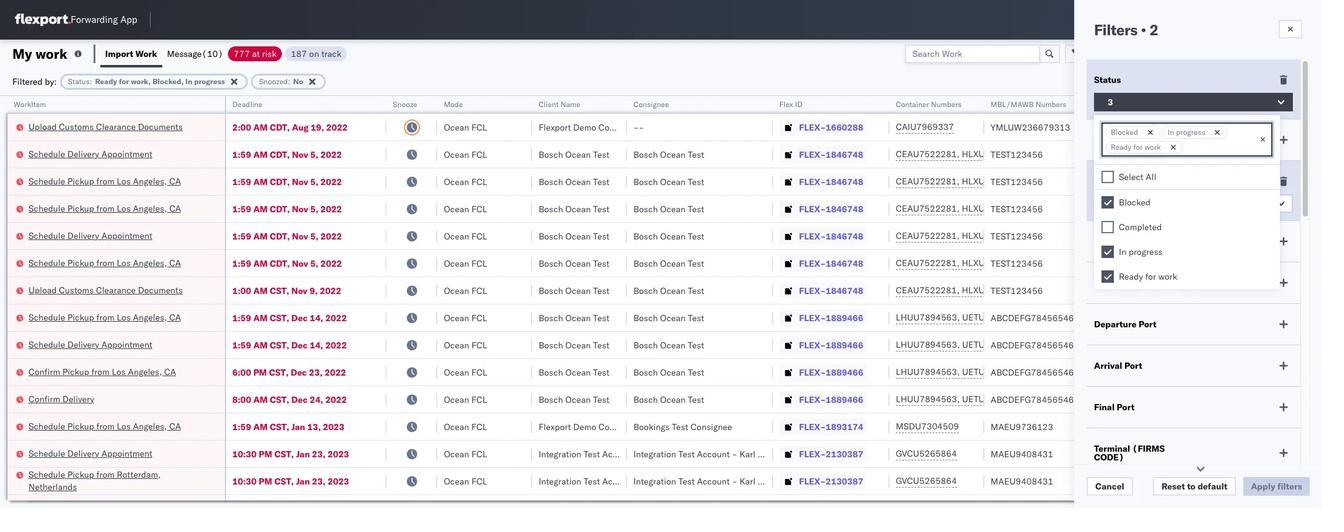 Task type: describe. For each thing, give the bounding box(es) containing it.
import
[[105, 48, 133, 59]]

rotterdam,
[[117, 469, 161, 481]]

1 vertical spatial client
[[1094, 278, 1119, 289]]

24,
[[310, 394, 323, 406]]

by:
[[45, 76, 57, 87]]

container numbers
[[896, 100, 962, 109]]

3 hlxu8034992 from the top
[[1028, 203, 1088, 214]]

angeles, for the confirm pickup from los angeles, ca link
[[128, 367, 162, 378]]

am for first upload customs clearance documents link from the bottom of the page
[[253, 285, 268, 297]]

1:59 for 3rd schedule pickup from los angeles, ca 'link'
[[232, 258, 251, 269]]

confirm pickup from los angeles, ca
[[29, 367, 176, 378]]

12 fcl from the top
[[472, 422, 487, 433]]

3 schedule delivery appointment button from the top
[[29, 339, 152, 352]]

flexport demo consignee for --
[[539, 122, 640, 133]]

angeles, for first schedule pickup from los angeles, ca 'link'
[[133, 176, 167, 187]]

7 schedule from the top
[[29, 339, 65, 350]]

4 ceau7522281, from the top
[[896, 231, 960, 242]]

mbl/mawb numbers
[[991, 100, 1067, 109]]

2023 for rotterdam,
[[328, 476, 349, 487]]

9,
[[310, 285, 318, 297]]

4 hlxu8034992 from the top
[[1028, 231, 1088, 242]]

confirm pickup from los angeles, ca button
[[29, 366, 176, 380]]

2 hlxu8034992 from the top
[[1028, 176, 1088, 187]]

work,
[[131, 77, 151, 86]]

batch action button
[[1233, 44, 1315, 63]]

3 ceau7522281, from the top
[[896, 203, 960, 214]]

resize handle column header for consignee
[[758, 96, 773, 509]]

lhuu7894563, uetu5238478 for confirm delivery
[[896, 394, 1023, 405]]

2
[[1150, 20, 1159, 39]]

mbl/mawb numbers button
[[985, 97, 1155, 110]]

10:30 for schedule pickup from rotterdam, netherlands
[[232, 476, 257, 487]]

deadline button
[[226, 97, 374, 110]]

1 upload customs clearance documents button from the top
[[29, 121, 183, 134]]

6 hlxu8034992 from the top
[[1028, 285, 1088, 296]]

resize handle column header for mbl/mawb numbers
[[1152, 96, 1167, 509]]

8 ocean fcl from the top
[[444, 313, 487, 324]]

angeles, for 4th schedule pickup from los angeles, ca 'link' from the top of the page
[[133, 312, 167, 323]]

13 fcl from the top
[[472, 449, 487, 460]]

schedule pickup from los angeles, ca for first schedule pickup from los angeles, ca 'link'
[[29, 176, 181, 187]]

777 at risk
[[234, 48, 277, 59]]

0 vertical spatial ready for work
[[1111, 143, 1161, 152]]

4 fcl from the top
[[472, 204, 487, 215]]

pickup for the confirm pickup from los angeles, ca link
[[62, 367, 89, 378]]

port for arrival port
[[1125, 361, 1143, 372]]

delivery for third schedule delivery appointment button from the top of the page
[[67, 339, 99, 350]]

0 vertical spatial risk
[[262, 48, 277, 59]]

2 schedule delivery appointment button from the top
[[29, 230, 152, 243]]

schedule pickup from rotterdam, netherlands link
[[29, 469, 209, 494]]

5 schedule from the top
[[29, 258, 65, 269]]

pm for rotterdam,
[[259, 476, 272, 487]]

3 flex-1846748 from the top
[[799, 204, 864, 215]]

dec for confirm delivery
[[291, 394, 308, 406]]

uetu5238478 for schedule pickup from los angeles, ca
[[962, 312, 1023, 324]]

schedule delivery appointment for 3rd schedule delivery appointment button from the bottom of the page's "schedule delivery appointment" link
[[29, 230, 152, 241]]

flex-2130387 for schedule delivery appointment
[[799, 449, 864, 460]]

8:00 am cst, dec 24, 2022
[[232, 394, 347, 406]]

1 schedule pickup from los angeles, ca link from the top
[[29, 175, 181, 187]]

arrival port
[[1094, 361, 1143, 372]]

terminal (firms code)
[[1094, 444, 1165, 464]]

file exception
[[1110, 48, 1168, 59]]

angeles, for first schedule pickup from los angeles, ca 'link' from the bottom
[[133, 421, 167, 432]]

1 vertical spatial 23,
[[312, 449, 326, 460]]

8 flex- from the top
[[799, 313, 826, 324]]

1 schedule from the top
[[29, 148, 65, 160]]

1 hlxu6269489, from the top
[[962, 149, 1026, 160]]

am for first schedule pickup from los angeles, ca 'link'
[[253, 176, 268, 187]]

3 5, from the top
[[310, 204, 318, 215]]

import work button
[[100, 40, 162, 68]]

ceau7522281, hlxu6269489, hlxu8034992 for first upload customs clearance documents link from the bottom of the page
[[896, 285, 1088, 296]]

ymluw236679313
[[991, 122, 1071, 133]]

numbers for container numbers
[[931, 100, 962, 109]]

netherlands
[[29, 482, 77, 493]]

filtered by:
[[12, 76, 57, 87]]

1 vertical spatial for
[[1134, 143, 1143, 152]]

2 upload customs clearance documents button from the top
[[29, 284, 183, 298]]

on
[[309, 48, 319, 59]]

maeu9736123
[[991, 422, 1054, 433]]

pickup for fourth schedule pickup from los angeles, ca 'link' from the bottom of the page
[[67, 203, 94, 214]]

confirm pickup from los angeles, ca link
[[29, 366, 176, 378]]

cst, for confirm delivery link
[[270, 394, 289, 406]]

bookings test consignee
[[634, 422, 732, 433]]

filters
[[1094, 20, 1138, 39]]

flex-1889466 for schedule pickup from los angeles, ca
[[799, 313, 864, 324]]

at risk
[[1094, 134, 1122, 146]]

actions
[[1269, 100, 1295, 109]]

1 gaurav from the top
[[1173, 122, 1201, 133]]

in progress inside list box
[[1119, 247, 1163, 258]]

6:00
[[232, 367, 251, 378]]

2130387 for schedule pickup from rotterdam, netherlands
[[826, 476, 864, 487]]

5 hlxu8034992 from the top
[[1028, 258, 1088, 269]]

schedule delivery appointment for "schedule delivery appointment" link associated with third schedule delivery appointment button from the top of the page
[[29, 339, 152, 350]]

los inside button
[[112, 367, 126, 378]]

3 button
[[1094, 93, 1293, 112]]

abcdefg78456546 for confirm delivery
[[991, 394, 1074, 406]]

1 1:59 am cst, dec 14, 2022 from the top
[[232, 313, 347, 324]]

client name button
[[533, 97, 615, 110]]

0 horizontal spatial for
[[119, 77, 129, 86]]

test123456 for first schedule pickup from los angeles, ca 'link'
[[991, 176, 1043, 187]]

2 14, from the top
[[310, 340, 323, 351]]

19,
[[311, 122, 324, 133]]

(10)
[[202, 48, 223, 59]]

8 schedule from the top
[[29, 421, 65, 432]]

jawla for schedule pickup from los angeles, ca
[[1204, 176, 1225, 187]]

4 schedule pickup from los angeles, ca button from the top
[[29, 311, 181, 325]]

6 1846748 from the top
[[826, 285, 864, 297]]

flexport demo consignee for bookings test consignee
[[539, 422, 640, 433]]

12 flex- from the top
[[799, 422, 826, 433]]

•
[[1141, 20, 1147, 39]]

4 schedule delivery appointment button from the top
[[29, 448, 152, 461]]

2 flex-1889466 from the top
[[799, 340, 864, 351]]

cst, for 4th schedule pickup from los angeles, ca 'link' from the top of the page
[[270, 313, 289, 324]]

agent
[[1285, 449, 1308, 460]]

2 1846748 from the top
[[826, 176, 864, 187]]

schedule pickup from los angeles, ca for 3rd schedule pickup from los angeles, ca 'link'
[[29, 258, 181, 269]]

lhuu7894563, uetu5238478 for confirm pickup from los angeles, ca
[[896, 367, 1023, 378]]

demo for bookings
[[573, 422, 596, 433]]

pickup for 4th schedule pickup from los angeles, ca 'link' from the top of the page
[[67, 312, 94, 323]]

reset to default button
[[1153, 478, 1237, 496]]

1:59 for 4th schedule pickup from los angeles, ca 'link' from the top of the page
[[232, 313, 251, 324]]

5 flex-1846748 from the top
[[799, 258, 864, 269]]

cst, for the confirm pickup from los angeles, ca link
[[269, 367, 289, 378]]

5 hlxu6269489, from the top
[[962, 258, 1026, 269]]

4 5, from the top
[[310, 231, 318, 242]]

schedule delivery appointment link for 3rd schedule delivery appointment button from the bottom of the page
[[29, 230, 152, 242]]

test123456 for fourth schedule pickup from los angeles, ca 'link' from the bottom of the page
[[991, 204, 1043, 215]]

6 hlxu6269489, from the top
[[962, 285, 1026, 296]]

2 vertical spatial work
[[1159, 271, 1178, 283]]

documents for first upload customs clearance documents button from the bottom of the page
[[138, 285, 183, 296]]

container numbers button
[[890, 97, 972, 110]]

1 flex-1846748 from the top
[[799, 149, 864, 160]]

mode button
[[438, 97, 520, 110]]

pm for los
[[253, 367, 267, 378]]

snooze
[[393, 100, 417, 109]]

2:00 am cdt, aug 19, 2022
[[232, 122, 348, 133]]

2 upload from the top
[[29, 285, 57, 296]]

forwarding app
[[71, 14, 137, 26]]

2 schedule pickup from los angeles, ca button from the top
[[29, 202, 181, 216]]

blocked,
[[153, 77, 184, 86]]

lhuu7894563, for schedule pickup from los angeles, ca
[[896, 312, 960, 324]]

workitem
[[14, 100, 46, 109]]

arrival
[[1094, 361, 1123, 372]]

2 fcl from the top
[[472, 149, 487, 160]]

2 vertical spatial progress
[[1129, 247, 1163, 258]]

0 vertical spatial in
[[186, 77, 192, 86]]

completed
[[1119, 222, 1162, 233]]

4 ocean fcl from the top
[[444, 204, 487, 215]]

schedule delivery appointment link for 4th schedule delivery appointment button
[[29, 448, 152, 460]]

1 1:59 am cdt, nov 5, 2022 from the top
[[232, 149, 342, 160]]

1 gaurav jawla from the top
[[1173, 122, 1225, 133]]

1 vertical spatial progress
[[1177, 128, 1206, 137]]

Search Shipments (/) text field
[[1085, 11, 1205, 29]]

action
[[1279, 48, 1306, 59]]

1 vertical spatial ready
[[1111, 143, 1132, 152]]

1 vertical spatial in
[[1168, 128, 1175, 137]]

6:00 pm cst, dec 23, 2022
[[232, 367, 346, 378]]

operator
[[1173, 100, 1203, 109]]

flex-1660288
[[799, 122, 864, 133]]

flexport for bookings
[[539, 422, 571, 433]]

client inside button
[[539, 100, 559, 109]]

12 ocean fcl from the top
[[444, 422, 487, 433]]

3 appointment from the top
[[102, 339, 152, 350]]

1 schedule pickup from los angeles, ca button from the top
[[29, 175, 181, 189]]

jaehyung
[[1173, 449, 1210, 460]]

gaurav for schedule pickup from los angeles, ca
[[1173, 176, 1201, 187]]

7 fcl from the top
[[472, 285, 487, 297]]

ceau7522281, hlxu6269489, hlxu8034992 for 3rd schedule delivery appointment button from the bottom of the page's "schedule delivery appointment" link
[[896, 231, 1088, 242]]

3
[[1108, 97, 1114, 108]]

2 customs from the top
[[59, 285, 94, 296]]

origin
[[1259, 449, 1283, 460]]

snoozed : no
[[259, 77, 303, 86]]

4 flex-1846748 from the top
[[799, 231, 864, 242]]

schedule delivery appointment for "schedule delivery appointment" link related to first schedule delivery appointment button from the top of the page
[[29, 148, 152, 160]]

flex
[[780, 100, 793, 109]]

1 vertical spatial jan
[[296, 449, 310, 460]]

1:59 for fourth schedule pickup from los angeles, ca 'link' from the bottom of the page
[[232, 204, 251, 215]]

1 ocean fcl from the top
[[444, 122, 487, 133]]

confirm for confirm delivery
[[29, 394, 60, 405]]

1:59 for "schedule delivery appointment" link related to first schedule delivery appointment button from the top of the page
[[232, 149, 251, 160]]

6 cdt, from the top
[[270, 258, 290, 269]]

flexport. image
[[15, 14, 71, 26]]

angeles, for fourth schedule pickup from los angeles, ca 'link' from the bottom of the page
[[133, 203, 167, 214]]

forwarding app link
[[15, 14, 137, 26]]

no button
[[1094, 195, 1293, 213]]

2 flex- from the top
[[799, 149, 826, 160]]

0 vertical spatial work
[[35, 45, 67, 62]]

bookings
[[634, 422, 670, 433]]

gaurav for schedule delivery appointment
[[1173, 149, 1201, 160]]

2 lhuu7894563, from the top
[[896, 340, 960, 351]]

resize handle column header for workitem
[[210, 96, 225, 509]]

3 cdt, from the top
[[270, 176, 290, 187]]

am for first schedule pickup from los angeles, ca 'link' from the bottom
[[253, 422, 268, 433]]

my work
[[12, 45, 67, 62]]

187 on track
[[291, 48, 341, 59]]

5 1846748 from the top
[[826, 258, 864, 269]]

select
[[1119, 172, 1144, 183]]

4 1:59 am cdt, nov 5, 2022 from the top
[[232, 231, 342, 242]]

code)
[[1094, 452, 1124, 464]]

confirm for confirm pickup from los angeles, ca
[[29, 367, 60, 378]]

13 flex- from the top
[[799, 449, 826, 460]]

exception
[[1128, 48, 1168, 59]]

am for "schedule delivery appointment" link related to first schedule delivery appointment button from the top of the page
[[253, 149, 268, 160]]

7 ocean fcl from the top
[[444, 285, 487, 297]]

lhuu7894563, for confirm pickup from los angeles, ca
[[896, 367, 960, 378]]

10 ocean fcl from the top
[[444, 367, 487, 378]]

ready inside list box
[[1119, 271, 1143, 283]]

lhuu7894563, for confirm delivery
[[896, 394, 960, 405]]

schedule inside schedule pickup from rotterdam, netherlands
[[29, 469, 65, 481]]

1 upload from the top
[[29, 121, 57, 132]]

angeles, for 3rd schedule pickup from los angeles, ca 'link'
[[133, 258, 167, 269]]

0 vertical spatial progress
[[194, 77, 225, 86]]

mbl/mawb
[[991, 100, 1034, 109]]

blocked inside list box
[[1119, 197, 1151, 208]]

187
[[291, 48, 307, 59]]

batch action
[[1253, 48, 1306, 59]]

3 resize handle column header from the left
[[423, 96, 438, 509]]

1660288
[[826, 122, 864, 133]]

my
[[12, 45, 32, 62]]

uetu5238478 for confirm pickup from los angeles, ca
[[962, 367, 1023, 378]]

cancel button
[[1087, 478, 1133, 496]]

9 ocean fcl from the top
[[444, 340, 487, 351]]

10:30 pm cst, jan 23, 2023 for schedule delivery appointment
[[232, 449, 349, 460]]

Search Work text field
[[905, 44, 1040, 63]]

2130387 for schedule delivery appointment
[[826, 449, 864, 460]]

1 jawla from the top
[[1204, 122, 1225, 133]]

deadline
[[232, 100, 262, 109]]

message
[[167, 48, 202, 59]]

gvcu5265864 for schedule pickup from rotterdam, netherlands
[[896, 476, 957, 487]]

abcdefg78456546 for confirm pickup from los angeles, ca
[[991, 367, 1074, 378]]

7 flex- from the top
[[799, 285, 826, 297]]

flex id button
[[773, 97, 878, 110]]

1889466 for confirm delivery
[[826, 394, 864, 406]]

confirm delivery
[[29, 394, 94, 405]]

1 cdt, from the top
[[270, 122, 290, 133]]

default
[[1198, 482, 1228, 493]]

4 appointment from the top
[[102, 448, 152, 460]]

0 vertical spatial ready
[[95, 77, 117, 86]]

1 test123456 from the top
[[991, 149, 1043, 160]]

8:00
[[232, 394, 251, 406]]

0 vertical spatial blocked
[[1111, 128, 1138, 137]]

2 lhuu7894563, uetu5238478 from the top
[[896, 340, 1023, 351]]

4 cdt, from the top
[[270, 204, 290, 215]]

2 cdt, from the top
[[270, 149, 290, 160]]

schedule delivery appointment link for first schedule delivery appointment button from the top of the page
[[29, 148, 152, 160]]

2023 for los
[[323, 422, 345, 433]]

msdu7304509
[[896, 421, 959, 433]]

track
[[321, 48, 341, 59]]

1 vertical spatial client name
[[1094, 278, 1146, 289]]

1:59 am cdt, nov 5, 2022 for 3rd schedule pickup from los angeles, ca 'link'
[[232, 258, 342, 269]]

6 ocean fcl from the top
[[444, 258, 487, 269]]

status for status
[[1094, 74, 1121, 86]]

1 appointment from the top
[[102, 148, 152, 160]]

3 1846748 from the top
[[826, 204, 864, 215]]

reset to default
[[1162, 482, 1228, 493]]

1 upload customs clearance documents link from the top
[[29, 121, 183, 133]]

forwarding
[[71, 14, 118, 26]]

am for 3rd schedule pickup from los angeles, ca 'link'
[[253, 258, 268, 269]]

1:59 am cst, jan 13, 2023
[[232, 422, 345, 433]]

4 flex- from the top
[[799, 204, 826, 215]]



Task type: locate. For each thing, give the bounding box(es) containing it.
2 vertical spatial for
[[1146, 271, 1157, 283]]

0 vertical spatial mode
[[444, 100, 463, 109]]

1 vertical spatial ready for work
[[1119, 271, 1178, 283]]

in progress
[[1168, 128, 1206, 137], [1119, 247, 1163, 258]]

7 1:59 from the top
[[232, 340, 251, 351]]

0 vertical spatial maeu9408431
[[991, 449, 1054, 460]]

customs
[[59, 121, 94, 132], [59, 285, 94, 296]]

2023
[[323, 422, 345, 433], [328, 449, 349, 460], [328, 476, 349, 487]]

0 horizontal spatial risk
[[262, 48, 277, 59]]

consignee button
[[627, 97, 761, 110]]

upload customs clearance documents for first upload customs clearance documents link from the bottom of the page
[[29, 285, 183, 296]]

filters • 2
[[1094, 20, 1159, 39]]

23,
[[309, 367, 323, 378], [312, 449, 326, 460], [312, 476, 326, 487]]

0 horizontal spatial numbers
[[931, 100, 962, 109]]

for down completed
[[1146, 271, 1157, 283]]

13,
[[307, 422, 321, 433]]

snoozed down at
[[259, 77, 288, 86]]

1 vertical spatial 10:30 pm cst, jan 23, 2023
[[232, 476, 349, 487]]

: for status
[[90, 77, 92, 86]]

3 schedule pickup from los angeles, ca from the top
[[29, 258, 181, 269]]

0 vertical spatial 10:30
[[232, 449, 257, 460]]

numbers inside "button"
[[931, 100, 962, 109]]

dec down 1:00 am cst, nov 9, 2022 at the left
[[291, 313, 308, 324]]

0 vertical spatial client
[[539, 100, 559, 109]]

14,
[[310, 313, 323, 324], [310, 340, 323, 351]]

1 vertical spatial documents
[[138, 285, 183, 296]]

integration
[[539, 449, 582, 460], [634, 449, 676, 460], [539, 476, 582, 487], [634, 476, 676, 487]]

pickup inside schedule pickup from rotterdam, netherlands
[[67, 469, 94, 481]]

1 vertical spatial 2130387
[[826, 476, 864, 487]]

3 schedule pickup from los angeles, ca link from the top
[[29, 257, 181, 269]]

for
[[119, 77, 129, 86], [1134, 143, 1143, 152], [1146, 271, 1157, 283]]

flex-1889466
[[799, 313, 864, 324], [799, 340, 864, 351], [799, 367, 864, 378], [799, 394, 864, 406]]

2 jawla from the top
[[1204, 149, 1225, 160]]

0 vertical spatial upload
[[29, 121, 57, 132]]

1 vertical spatial no
[[1108, 198, 1120, 209]]

10:30 pm cst, jan 23, 2023 for schedule pickup from rotterdam, netherlands
[[232, 476, 349, 487]]

8 1:59 from the top
[[232, 422, 251, 433]]

gaurav jawla for schedule pickup from los angeles, ca
[[1173, 176, 1225, 187]]

client
[[539, 100, 559, 109], [1094, 278, 1119, 289]]

1 confirm from the top
[[29, 367, 60, 378]]

resize handle column header for client name
[[613, 96, 627, 509]]

14 fcl from the top
[[472, 476, 487, 487]]

in down completed
[[1119, 247, 1127, 258]]

6 flex- from the top
[[799, 258, 826, 269]]

from
[[96, 176, 115, 187], [96, 203, 115, 214], [96, 258, 115, 269], [96, 312, 115, 323], [91, 367, 110, 378], [96, 421, 115, 432], [96, 469, 115, 481]]

9 flex- from the top
[[799, 340, 826, 351]]

pickup for schedule pickup from rotterdam, netherlands 'link'
[[67, 469, 94, 481]]

2 clearance from the top
[[96, 285, 136, 296]]

cst, for first upload customs clearance documents link from the bottom of the page
[[270, 285, 289, 297]]

cst, for "schedule delivery appointment" link associated with 4th schedule delivery appointment button
[[275, 449, 294, 460]]

test123456 for first upload customs clearance documents link from the bottom of the page
[[991, 285, 1043, 297]]

0 vertical spatial 2023
[[323, 422, 345, 433]]

1 vertical spatial name
[[1122, 278, 1146, 289]]

1 demo from the top
[[573, 122, 596, 133]]

account
[[602, 449, 635, 460], [697, 449, 730, 460], [602, 476, 635, 487], [697, 476, 730, 487]]

1 vertical spatial work
[[1145, 143, 1161, 152]]

in down operator
[[1168, 128, 1175, 137]]

1 horizontal spatial risk
[[1106, 134, 1122, 146]]

2 1:59 am cdt, nov 5, 2022 from the top
[[232, 176, 342, 187]]

flex-2130387 button
[[780, 446, 866, 463], [780, 446, 866, 463], [780, 473, 866, 491], [780, 473, 866, 491]]

port right departure
[[1139, 319, 1157, 330]]

None text field
[[1186, 142, 1199, 152]]

2022
[[326, 122, 348, 133], [321, 149, 342, 160], [321, 176, 342, 187], [321, 204, 342, 215], [321, 231, 342, 242], [321, 258, 342, 269], [320, 285, 341, 297], [325, 313, 347, 324], [325, 340, 347, 351], [325, 367, 346, 378], [325, 394, 347, 406]]

5 fcl from the top
[[472, 231, 487, 242]]

resize handle column header for mode
[[518, 96, 533, 509]]

confirm inside button
[[29, 367, 60, 378]]

in right blocked,
[[186, 77, 192, 86]]

0 vertical spatial upload customs clearance documents link
[[29, 121, 183, 133]]

9 fcl from the top
[[472, 340, 487, 351]]

jawla
[[1204, 122, 1225, 133], [1204, 149, 1225, 160], [1204, 176, 1225, 187]]

for left work,
[[119, 77, 129, 86]]

name inside button
[[561, 100, 581, 109]]

0 horizontal spatial client
[[539, 100, 559, 109]]

1:59 for 3rd schedule delivery appointment button from the bottom of the page's "schedule delivery appointment" link
[[232, 231, 251, 242]]

work
[[135, 48, 157, 59]]

blocked right at
[[1111, 128, 1138, 137]]

0 vertical spatial 1:59 am cst, dec 14, 2022
[[232, 313, 347, 324]]

0 horizontal spatial in progress
[[1119, 247, 1163, 258]]

3 schedule pickup from los angeles, ca button from the top
[[29, 257, 181, 271]]

pickup for first schedule pickup from los angeles, ca 'link' from the bottom
[[67, 421, 94, 432]]

1 horizontal spatial name
[[1122, 278, 1146, 289]]

11 ocean fcl from the top
[[444, 394, 487, 406]]

1 vertical spatial flexport demo consignee
[[539, 422, 640, 433]]

3 gaurav from the top
[[1173, 176, 1201, 187]]

gaurav jawla for schedule delivery appointment
[[1173, 149, 1225, 160]]

ready for work
[[1111, 143, 1161, 152], [1119, 271, 1178, 283]]

6 test123456 from the top
[[991, 285, 1043, 297]]

maeu9408431 for schedule delivery appointment
[[991, 449, 1054, 460]]

0 vertical spatial customs
[[59, 121, 94, 132]]

filtered
[[12, 76, 43, 87]]

2 vertical spatial gaurav jawla
[[1173, 176, 1225, 187]]

status
[[1094, 74, 1121, 86], [68, 77, 90, 86]]

snoozed for snoozed : no
[[259, 77, 288, 86]]

list box containing select all
[[1094, 165, 1280, 289]]

0 vertical spatial 14,
[[310, 313, 323, 324]]

ready for work up select all
[[1111, 143, 1161, 152]]

14, down the 9,
[[310, 313, 323, 324]]

work up by:
[[35, 45, 67, 62]]

0 vertical spatial port
[[1139, 319, 1157, 330]]

numbers
[[931, 100, 962, 109], [1036, 100, 1067, 109]]

0 vertical spatial upload customs clearance documents
[[29, 121, 183, 132]]

delivery for 4th schedule delivery appointment button
[[67, 448, 99, 460]]

final
[[1094, 402, 1115, 413]]

ca inside button
[[164, 367, 176, 378]]

0 vertical spatial no
[[293, 77, 303, 86]]

progress down (10) on the left top
[[194, 77, 225, 86]]

1 vertical spatial gvcu5265864
[[896, 476, 957, 487]]

port for final port
[[1117, 402, 1135, 413]]

11 fcl from the top
[[472, 394, 487, 406]]

2 documents from the top
[[138, 285, 183, 296]]

progress down operator
[[1177, 128, 1206, 137]]

1 hlxu8034992 from the top
[[1028, 149, 1088, 160]]

1 horizontal spatial client name
[[1094, 278, 1146, 289]]

2 2130387 from the top
[[826, 476, 864, 487]]

upload customs clearance documents button
[[29, 121, 183, 134], [29, 284, 183, 298]]

2 uetu5238478 from the top
[[962, 340, 1023, 351]]

5 1:59 from the top
[[232, 258, 251, 269]]

1 vertical spatial customs
[[59, 285, 94, 296]]

3 1:59 am cdt, nov 5, 2022 from the top
[[232, 204, 342, 215]]

23, for los
[[309, 367, 323, 378]]

0 horizontal spatial progress
[[194, 77, 225, 86]]

6 ceau7522281, hlxu6269489, hlxu8034992 from the top
[[896, 285, 1088, 296]]

ceau7522281,
[[896, 149, 960, 160], [896, 176, 960, 187], [896, 203, 960, 214], [896, 231, 960, 242], [896, 258, 960, 269], [896, 285, 960, 296]]

mode inside button
[[444, 100, 463, 109]]

3 lhuu7894563, uetu5238478 from the top
[[896, 367, 1023, 378]]

1 resize handle column header from the left
[[210, 96, 225, 509]]

1 1889466 from the top
[[826, 313, 864, 324]]

ceau7522281, hlxu6269489, hlxu8034992 for "schedule delivery appointment" link related to first schedule delivery appointment button from the top of the page
[[896, 149, 1088, 160]]

1:59 for first schedule pickup from los angeles, ca 'link' from the bottom
[[232, 422, 251, 433]]

ready for work down completed
[[1119, 271, 1178, 283]]

1:59 am cdt, nov 5, 2022 for first schedule pickup from los angeles, ca 'link'
[[232, 176, 342, 187]]

port right final
[[1117, 402, 1135, 413]]

1 vertical spatial upload customs clearance documents button
[[29, 284, 183, 298]]

confirm
[[29, 367, 60, 378], [29, 394, 60, 405]]

to
[[1188, 482, 1196, 493]]

2 horizontal spatial progress
[[1177, 128, 1206, 137]]

port right arrival
[[1125, 361, 1143, 372]]

am for 4th schedule pickup from los angeles, ca 'link' from the top of the page
[[253, 313, 268, 324]]

documents for 2nd upload customs clearance documents button from the bottom of the page
[[138, 121, 183, 132]]

abcdefg78456546
[[991, 313, 1074, 324], [991, 340, 1074, 351], [991, 367, 1074, 378], [991, 394, 1074, 406]]

jaehyung choi - test origin agent
[[1173, 449, 1308, 460]]

1 1:59 from the top
[[232, 149, 251, 160]]

0 horizontal spatial client name
[[539, 100, 581, 109]]

ceau7522281, hlxu6269489, hlxu8034992 for fourth schedule pickup from los angeles, ca 'link' from the bottom of the page
[[896, 203, 1088, 214]]

2 ceau7522281, from the top
[[896, 176, 960, 187]]

5 test123456 from the top
[[991, 258, 1043, 269]]

caiu7969337
[[896, 121, 954, 133]]

11 flex- from the top
[[799, 394, 826, 406]]

no inside 'button'
[[1108, 198, 1120, 209]]

ca
[[169, 176, 181, 187], [169, 203, 181, 214], [169, 258, 181, 269], [169, 312, 181, 323], [164, 367, 176, 378], [169, 421, 181, 432]]

3 schedule delivery appointment link from the top
[[29, 339, 152, 351]]

in progress down completed
[[1119, 247, 1163, 258]]

1 vertical spatial in progress
[[1119, 247, 1163, 258]]

no up deadline "button"
[[293, 77, 303, 86]]

3 schedule from the top
[[29, 203, 65, 214]]

5 ceau7522281, from the top
[[896, 258, 960, 269]]

dec for confirm pickup from los angeles, ca
[[291, 367, 307, 378]]

2 : from the left
[[288, 77, 290, 86]]

23, for rotterdam,
[[312, 476, 326, 487]]

dec up "6:00 pm cst, dec 23, 2022"
[[291, 340, 308, 351]]

in progress down operator
[[1168, 128, 1206, 137]]

0 vertical spatial gvcu5265864
[[896, 449, 957, 460]]

resize handle column header
[[210, 96, 225, 509], [372, 96, 387, 509], [423, 96, 438, 509], [518, 96, 533, 509], [613, 96, 627, 509], [758, 96, 773, 509], [875, 96, 890, 509], [970, 96, 985, 509], [1152, 96, 1167, 509], [1247, 96, 1262, 509], [1291, 96, 1306, 509]]

cst, for schedule pickup from rotterdam, netherlands 'link'
[[275, 476, 294, 487]]

ceau7522281, hlxu6269489, hlxu8034992 for first schedule pickup from los angeles, ca 'link'
[[896, 176, 1088, 187]]

for up select all
[[1134, 143, 1143, 152]]

0 vertical spatial snoozed
[[259, 77, 288, 86]]

6 am from the top
[[253, 258, 268, 269]]

14 flex- from the top
[[799, 476, 826, 487]]

2 ocean fcl from the top
[[444, 149, 487, 160]]

flex-1889466 button
[[780, 310, 866, 327], [780, 310, 866, 327], [780, 337, 866, 354], [780, 337, 866, 354], [780, 364, 866, 381], [780, 364, 866, 381], [780, 391, 866, 409], [780, 391, 866, 409]]

1846748
[[826, 149, 864, 160], [826, 176, 864, 187], [826, 204, 864, 215], [826, 231, 864, 242], [826, 258, 864, 269], [826, 285, 864, 297]]

progress down completed
[[1129, 247, 1163, 258]]

2 ceau7522281, hlxu6269489, hlxu8034992 from the top
[[896, 176, 1088, 187]]

0 vertical spatial demo
[[573, 122, 596, 133]]

bosch ocean test
[[539, 149, 610, 160], [634, 149, 704, 160], [539, 176, 610, 187], [634, 176, 704, 187], [539, 204, 610, 215], [634, 204, 704, 215], [539, 231, 610, 242], [634, 231, 704, 242], [539, 258, 610, 269], [634, 258, 704, 269], [539, 285, 610, 297], [634, 285, 704, 297], [539, 313, 610, 324], [634, 313, 704, 324], [539, 340, 610, 351], [634, 340, 704, 351], [539, 367, 610, 378], [634, 367, 704, 378], [539, 394, 610, 406], [634, 394, 704, 406]]

numbers up caiu7969337
[[931, 100, 962, 109]]

snoozed for snoozed
[[1094, 176, 1130, 187]]

: for snoozed
[[288, 77, 290, 86]]

status up 3
[[1094, 74, 1121, 86]]

consignee
[[634, 100, 669, 109], [599, 122, 640, 133], [599, 422, 640, 433], [691, 422, 732, 433]]

flex-1889466 for confirm pickup from los angeles, ca
[[799, 367, 864, 378]]

from inside schedule pickup from rotterdam, netherlands
[[96, 469, 115, 481]]

1 horizontal spatial mode
[[1094, 236, 1118, 247]]

numbers up ymluw236679313
[[1036, 100, 1067, 109]]

6 fcl from the top
[[472, 258, 487, 269]]

3 test123456 from the top
[[991, 204, 1043, 215]]

1:59 am cst, dec 14, 2022 up "6:00 pm cst, dec 23, 2022"
[[232, 340, 347, 351]]

delivery inside 'button'
[[62, 394, 94, 405]]

1 vertical spatial pm
[[259, 449, 272, 460]]

5 am from the top
[[253, 231, 268, 242]]

container
[[896, 100, 929, 109]]

status : ready for work, blocked, in progress
[[68, 77, 225, 86]]

uetu5238478
[[962, 312, 1023, 324], [962, 340, 1023, 351], [962, 367, 1023, 378], [962, 394, 1023, 405]]

am for fourth schedule pickup from los angeles, ca 'link' from the bottom of the page
[[253, 204, 268, 215]]

choi
[[1212, 449, 1230, 460]]

4 abcdefg78456546 from the top
[[991, 394, 1074, 406]]

None checkbox
[[1102, 171, 1114, 183], [1102, 221, 1114, 234], [1102, 271, 1114, 283], [1102, 171, 1114, 183], [1102, 221, 1114, 234], [1102, 271, 1114, 283]]

1889466
[[826, 313, 864, 324], [826, 340, 864, 351], [826, 367, 864, 378], [826, 394, 864, 406]]

schedule pickup from los angeles, ca for first schedule pickup from los angeles, ca 'link' from the bottom
[[29, 421, 181, 432]]

flexport demo consignee
[[539, 122, 640, 133], [539, 422, 640, 433]]

: up workitem "button" at the left of page
[[90, 77, 92, 86]]

3 schedule delivery appointment from the top
[[29, 339, 152, 350]]

1:59 am cdt, nov 5, 2022 for fourth schedule pickup from los angeles, ca 'link' from the bottom of the page
[[232, 204, 342, 215]]

dec left 24,
[[291, 394, 308, 406]]

flex id
[[780, 100, 803, 109]]

5 flex- from the top
[[799, 231, 826, 242]]

ready right at
[[1111, 143, 1132, 152]]

maeu9408431
[[991, 449, 1054, 460], [991, 476, 1054, 487]]

blocked up completed
[[1119, 197, 1151, 208]]

message (10)
[[167, 48, 223, 59]]

0 horizontal spatial no
[[293, 77, 303, 86]]

2 horizontal spatial in
[[1168, 128, 1175, 137]]

delivery for confirm delivery 'button'
[[62, 394, 94, 405]]

confirm delivery button
[[29, 393, 94, 407]]

import work
[[105, 48, 157, 59]]

work up 'all'
[[1145, 143, 1161, 152]]

1 flex-1889466 from the top
[[799, 313, 864, 324]]

2 vertical spatial in
[[1119, 247, 1127, 258]]

0 vertical spatial jawla
[[1204, 122, 1225, 133]]

confirm delivery link
[[29, 393, 94, 406]]

resize handle column header for flex id
[[875, 96, 890, 509]]

lhuu7894563, uetu5238478
[[896, 312, 1023, 324], [896, 340, 1023, 351], [896, 367, 1023, 378], [896, 394, 1023, 405]]

4 lhuu7894563, from the top
[[896, 394, 960, 405]]

(firms
[[1133, 444, 1165, 455]]

0 horizontal spatial snoozed
[[259, 77, 288, 86]]

3 1:59 from the top
[[232, 204, 251, 215]]

3 flex-1889466 from the top
[[799, 367, 864, 378]]

schedule delivery appointment button
[[29, 148, 152, 161], [29, 230, 152, 243], [29, 339, 152, 352], [29, 448, 152, 461]]

1889466 for schedule pickup from los angeles, ca
[[826, 313, 864, 324]]

numbers inside button
[[1036, 100, 1067, 109]]

ready up the departure port
[[1119, 271, 1143, 283]]

cst, for first schedule pickup from los angeles, ca 'link' from the bottom
[[270, 422, 289, 433]]

pickup for first schedule pickup from los angeles, ca 'link'
[[67, 176, 94, 187]]

9 resize handle column header from the left
[[1152, 96, 1167, 509]]

name
[[561, 100, 581, 109], [1122, 278, 1146, 289]]

1889466 for confirm pickup from los angeles, ca
[[826, 367, 864, 378]]

list box
[[1094, 165, 1280, 289]]

0 horizontal spatial mode
[[444, 100, 463, 109]]

los
[[117, 176, 131, 187], [117, 203, 131, 214], [117, 258, 131, 269], [117, 312, 131, 323], [112, 367, 126, 378], [117, 421, 131, 432]]

9 am from the top
[[253, 340, 268, 351]]

7 am from the top
[[253, 285, 268, 297]]

1 horizontal spatial numbers
[[1036, 100, 1067, 109]]

1 horizontal spatial in progress
[[1168, 128, 1206, 137]]

1 lhuu7894563, from the top
[[896, 312, 960, 324]]

port for departure port
[[1139, 319, 1157, 330]]

1 flex-2130387 from the top
[[799, 449, 864, 460]]

test123456
[[991, 149, 1043, 160], [991, 176, 1043, 187], [991, 204, 1043, 215], [991, 231, 1043, 242], [991, 258, 1043, 269], [991, 285, 1043, 297]]

2 flexport demo consignee from the top
[[539, 422, 640, 433]]

8 am from the top
[[253, 313, 268, 324]]

0 vertical spatial for
[[119, 77, 129, 86]]

resize handle column header for deadline
[[372, 96, 387, 509]]

1 vertical spatial upload customs clearance documents link
[[29, 284, 183, 297]]

4 test123456 from the top
[[991, 231, 1043, 242]]

bosch
[[539, 149, 563, 160], [634, 149, 658, 160], [539, 176, 563, 187], [634, 176, 658, 187], [539, 204, 563, 215], [634, 204, 658, 215], [539, 231, 563, 242], [634, 231, 658, 242], [539, 258, 563, 269], [634, 258, 658, 269], [539, 285, 563, 297], [634, 285, 658, 297], [539, 313, 563, 324], [634, 313, 658, 324], [539, 340, 563, 351], [634, 340, 658, 351], [539, 367, 563, 378], [634, 367, 658, 378], [539, 394, 563, 406], [634, 394, 658, 406]]

flexport
[[539, 122, 571, 133], [539, 422, 571, 433]]

1:59
[[232, 149, 251, 160], [232, 176, 251, 187], [232, 204, 251, 215], [232, 231, 251, 242], [232, 258, 251, 269], [232, 313, 251, 324], [232, 340, 251, 351], [232, 422, 251, 433]]

dec for schedule pickup from los angeles, ca
[[291, 313, 308, 324]]

2 schedule pickup from los angeles, ca link from the top
[[29, 202, 181, 215]]

file
[[1110, 48, 1126, 59]]

gvcu5265864 for schedule delivery appointment
[[896, 449, 957, 460]]

flex-
[[799, 122, 826, 133], [799, 149, 826, 160], [799, 176, 826, 187], [799, 204, 826, 215], [799, 231, 826, 242], [799, 258, 826, 269], [799, 285, 826, 297], [799, 313, 826, 324], [799, 340, 826, 351], [799, 367, 826, 378], [799, 394, 826, 406], [799, 422, 826, 433], [799, 449, 826, 460], [799, 476, 826, 487]]

1 vertical spatial 14,
[[310, 340, 323, 351]]

1 5, from the top
[[310, 149, 318, 160]]

upload customs clearance documents for first upload customs clearance documents link from the top of the page
[[29, 121, 183, 132]]

None checkbox
[[1102, 196, 1114, 209], [1102, 246, 1114, 258], [1102, 196, 1114, 209], [1102, 246, 1114, 258]]

status for status : ready for work, blocked, in progress
[[68, 77, 90, 86]]

consignee inside button
[[634, 100, 669, 109]]

schedule pickup from los angeles, ca for 4th schedule pickup from los angeles, ca 'link' from the top of the page
[[29, 312, 181, 323]]

at
[[1094, 134, 1104, 146]]

1 horizontal spatial :
[[288, 77, 290, 86]]

4 1846748 from the top
[[826, 231, 864, 242]]

5 ocean fcl from the top
[[444, 231, 487, 242]]

0 vertical spatial pm
[[253, 367, 267, 378]]

schedule pickup from los angeles, ca
[[29, 176, 181, 187], [29, 203, 181, 214], [29, 258, 181, 269], [29, 312, 181, 323], [29, 421, 181, 432]]

batch
[[1253, 48, 1277, 59]]

1 vertical spatial flexport
[[539, 422, 571, 433]]

4 schedule pickup from los angeles, ca link from the top
[[29, 311, 181, 324]]

0 vertical spatial confirm
[[29, 367, 60, 378]]

2 gaurav jawla from the top
[[1173, 149, 1225, 160]]

clearance for first upload customs clearance documents link from the top of the page
[[96, 121, 136, 132]]

ceau7522281, hlxu6269489, hlxu8034992
[[896, 149, 1088, 160], [896, 176, 1088, 187], [896, 203, 1088, 214], [896, 231, 1088, 242], [896, 258, 1088, 269], [896, 285, 1088, 296]]

1 vertical spatial clearance
[[96, 285, 136, 296]]

integration test account - karl lagerfeld
[[539, 449, 700, 460], [634, 449, 795, 460], [539, 476, 700, 487], [634, 476, 795, 487]]

2 10:30 pm cst, jan 23, 2023 from the top
[[232, 476, 349, 487]]

jan for los
[[291, 422, 305, 433]]

status right by:
[[68, 77, 90, 86]]

-
[[634, 122, 639, 133], [639, 122, 644, 133], [637, 449, 643, 460], [732, 449, 738, 460], [1233, 449, 1238, 460], [637, 476, 643, 487], [732, 476, 738, 487]]

0 vertical spatial 23,
[[309, 367, 323, 378]]

2 vertical spatial 23,
[[312, 476, 326, 487]]

10:30
[[232, 449, 257, 460], [232, 476, 257, 487]]

4 schedule from the top
[[29, 230, 65, 241]]

2 vertical spatial port
[[1117, 402, 1135, 413]]

schedule pickup from los angeles, ca for fourth schedule pickup from los angeles, ca 'link' from the bottom of the page
[[29, 203, 181, 214]]

0 vertical spatial documents
[[138, 121, 183, 132]]

ready up workitem "button" at the left of page
[[95, 77, 117, 86]]

jan for rotterdam,
[[296, 476, 310, 487]]

numbers for mbl/mawb numbers
[[1036, 100, 1067, 109]]

2 1889466 from the top
[[826, 340, 864, 351]]

abcdefg78456546 for schedule pickup from los angeles, ca
[[991, 313, 1074, 324]]

1 horizontal spatial for
[[1134, 143, 1143, 152]]

all
[[1146, 172, 1157, 183]]

1 vertical spatial snoozed
[[1094, 176, 1130, 187]]

confirm inside 'button'
[[29, 394, 60, 405]]

1 documents from the top
[[138, 121, 183, 132]]

1 vertical spatial mode
[[1094, 236, 1118, 247]]

1 vertical spatial gaurav
[[1173, 149, 1201, 160]]

1:59 am cst, dec 14, 2022 down 1:00 am cst, nov 9, 2022 at the left
[[232, 313, 347, 324]]

1 schedule delivery appointment button from the top
[[29, 148, 152, 161]]

2 vertical spatial ready
[[1119, 271, 1143, 283]]

cancel
[[1096, 482, 1125, 493]]

1 vertical spatial upload customs clearance documents
[[29, 285, 183, 296]]

0 vertical spatial flex-2130387
[[799, 449, 864, 460]]

1 horizontal spatial in
[[1119, 247, 1127, 258]]

maeu9408431 for schedule pickup from rotterdam, netherlands
[[991, 476, 1054, 487]]

1 14, from the top
[[310, 313, 323, 324]]

5 5, from the top
[[310, 258, 318, 269]]

1 vertical spatial demo
[[573, 422, 596, 433]]

1 horizontal spatial no
[[1108, 198, 1120, 209]]

777
[[234, 48, 250, 59]]

3 flex- from the top
[[799, 176, 826, 187]]

0 vertical spatial in progress
[[1168, 128, 1206, 137]]

10 flex- from the top
[[799, 367, 826, 378]]

10 fcl from the top
[[472, 367, 487, 378]]

risk
[[262, 48, 277, 59], [1106, 134, 1122, 146]]

flexport for -
[[539, 122, 571, 133]]

5,
[[310, 149, 318, 160], [310, 176, 318, 187], [310, 204, 318, 215], [310, 231, 318, 242], [310, 258, 318, 269]]

dec up 8:00 am cst, dec 24, 2022
[[291, 367, 307, 378]]

demo for -
[[573, 122, 596, 133]]

4 lhuu7894563, uetu5238478 from the top
[[896, 394, 1023, 405]]

schedule delivery appointment link for third schedule delivery appointment button from the top of the page
[[29, 339, 152, 351]]

4 schedule pickup from los angeles, ca from the top
[[29, 312, 181, 323]]

1 horizontal spatial status
[[1094, 74, 1121, 86]]

4 hlxu6269489, from the top
[[962, 231, 1026, 242]]

delivery for 3rd schedule delivery appointment button from the bottom of the page
[[67, 230, 99, 241]]

departure
[[1094, 319, 1137, 330]]

10:30 pm cst, jan 23, 2023
[[232, 449, 349, 460], [232, 476, 349, 487]]

14, up "6:00 pm cst, dec 23, 2022"
[[310, 340, 323, 351]]

aug
[[292, 122, 309, 133]]

8 resize handle column header from the left
[[970, 96, 985, 509]]

client name inside button
[[539, 100, 581, 109]]

work down completed
[[1159, 271, 1178, 283]]

: up deadline "button"
[[288, 77, 290, 86]]

6 flex-1846748 from the top
[[799, 285, 864, 297]]

pickup for 3rd schedule pickup from los angeles, ca 'link'
[[67, 258, 94, 269]]

2130387
[[826, 449, 864, 460], [826, 476, 864, 487]]

2 flex-1846748 from the top
[[799, 176, 864, 187]]

snoozed left 'all'
[[1094, 176, 1130, 187]]

1 vertical spatial 2023
[[328, 449, 349, 460]]

flex-2130387
[[799, 449, 864, 460], [799, 476, 864, 487]]

1 vertical spatial flex-2130387
[[799, 476, 864, 487]]

delivery for first schedule delivery appointment button from the top of the page
[[67, 148, 99, 160]]

3 ocean fcl from the top
[[444, 176, 487, 187]]

1 vertical spatial upload
[[29, 285, 57, 296]]

4 flex-1889466 from the top
[[799, 394, 864, 406]]

2 horizontal spatial for
[[1146, 271, 1157, 283]]

am for confirm delivery link
[[253, 394, 268, 406]]

schedule pickup from rotterdam, netherlands
[[29, 469, 161, 493]]

0 vertical spatial gaurav jawla
[[1173, 122, 1225, 133]]

documents
[[138, 121, 183, 132], [138, 285, 183, 296]]

1 vertical spatial gaurav jawla
[[1173, 149, 1225, 160]]

2 5, from the top
[[310, 176, 318, 187]]

jawla for schedule delivery appointment
[[1204, 149, 1225, 160]]

upload customs clearance documents link
[[29, 121, 183, 133], [29, 284, 183, 297]]

for inside list box
[[1146, 271, 1157, 283]]

1 vertical spatial risk
[[1106, 134, 1122, 146]]

0 vertical spatial gaurav
[[1173, 122, 1201, 133]]

0 horizontal spatial name
[[561, 100, 581, 109]]

angeles, inside button
[[128, 367, 162, 378]]

mode
[[444, 100, 463, 109], [1094, 236, 1118, 247]]

cdt,
[[270, 122, 290, 133], [270, 149, 290, 160], [270, 176, 290, 187], [270, 204, 290, 215], [270, 231, 290, 242], [270, 258, 290, 269]]

1 horizontal spatial client
[[1094, 278, 1119, 289]]

4 1889466 from the top
[[826, 394, 864, 406]]

2 vertical spatial gaurav
[[1173, 176, 1201, 187]]

3 hlxu6269489, from the top
[[962, 203, 1026, 214]]

no down select at the right top
[[1108, 198, 1120, 209]]

1 vertical spatial 10:30
[[232, 476, 257, 487]]

1893174
[[826, 422, 864, 433]]

0 horizontal spatial status
[[68, 77, 90, 86]]



Task type: vqa. For each thing, say whether or not it's contained in the screenshot.
fourth PDT from the top
no



